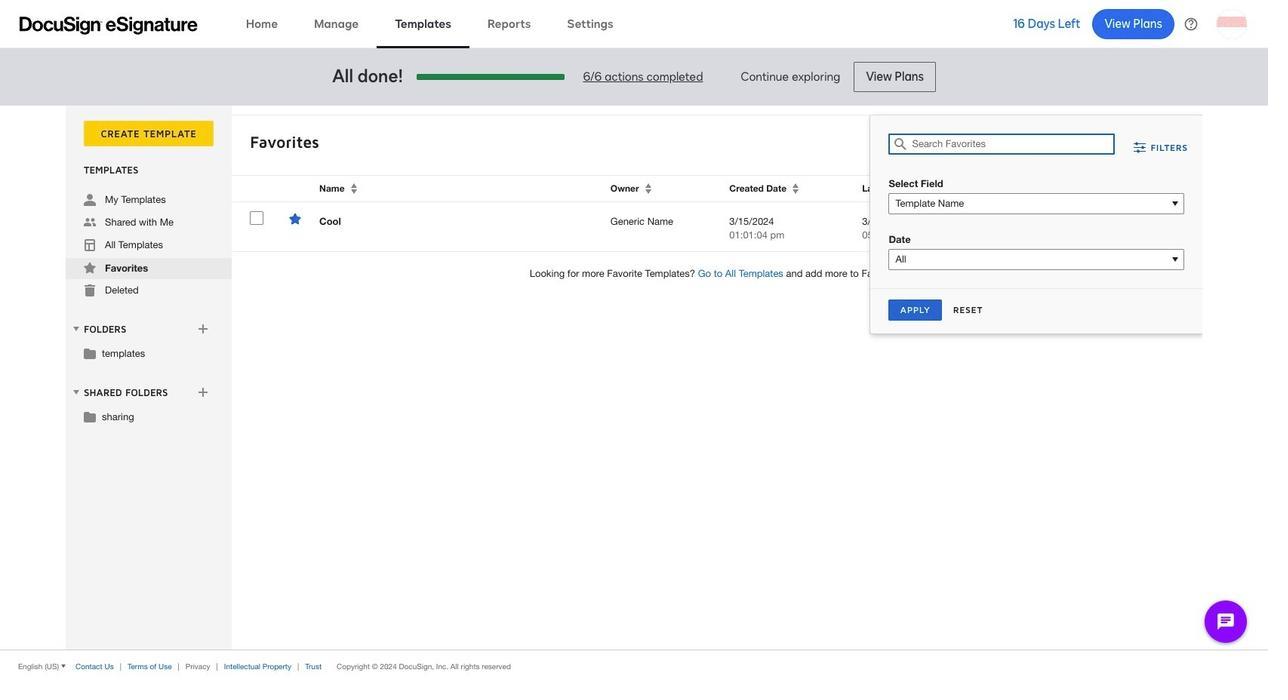 Task type: locate. For each thing, give the bounding box(es) containing it.
2 folder image from the top
[[84, 411, 96, 423]]

your uploaded profile image image
[[1217, 9, 1248, 39]]

1 vertical spatial folder image
[[84, 411, 96, 423]]

folder image for view shared folders 'icon'
[[84, 411, 96, 423]]

1 folder image from the top
[[84, 347, 96, 359]]

folder image for view folders image
[[84, 347, 96, 359]]

star filled image
[[84, 262, 96, 274]]

trash image
[[84, 285, 96, 297]]

0 vertical spatial folder image
[[84, 347, 96, 359]]

folder image
[[84, 347, 96, 359], [84, 411, 96, 423]]

shared image
[[84, 217, 96, 229]]



Task type: describe. For each thing, give the bounding box(es) containing it.
view shared folders image
[[70, 387, 82, 399]]

more info region
[[0, 650, 1269, 683]]

Search Favorites text field
[[913, 134, 1115, 154]]

templates image
[[84, 239, 96, 251]]

view folders image
[[70, 323, 82, 335]]

secondary navigation region
[[66, 106, 1207, 650]]

docusign esignature image
[[20, 16, 198, 34]]

remove cool from favorites image
[[289, 213, 301, 225]]

user image
[[84, 194, 96, 206]]



Task type: vqa. For each thing, say whether or not it's contained in the screenshot.
'user' image
yes



